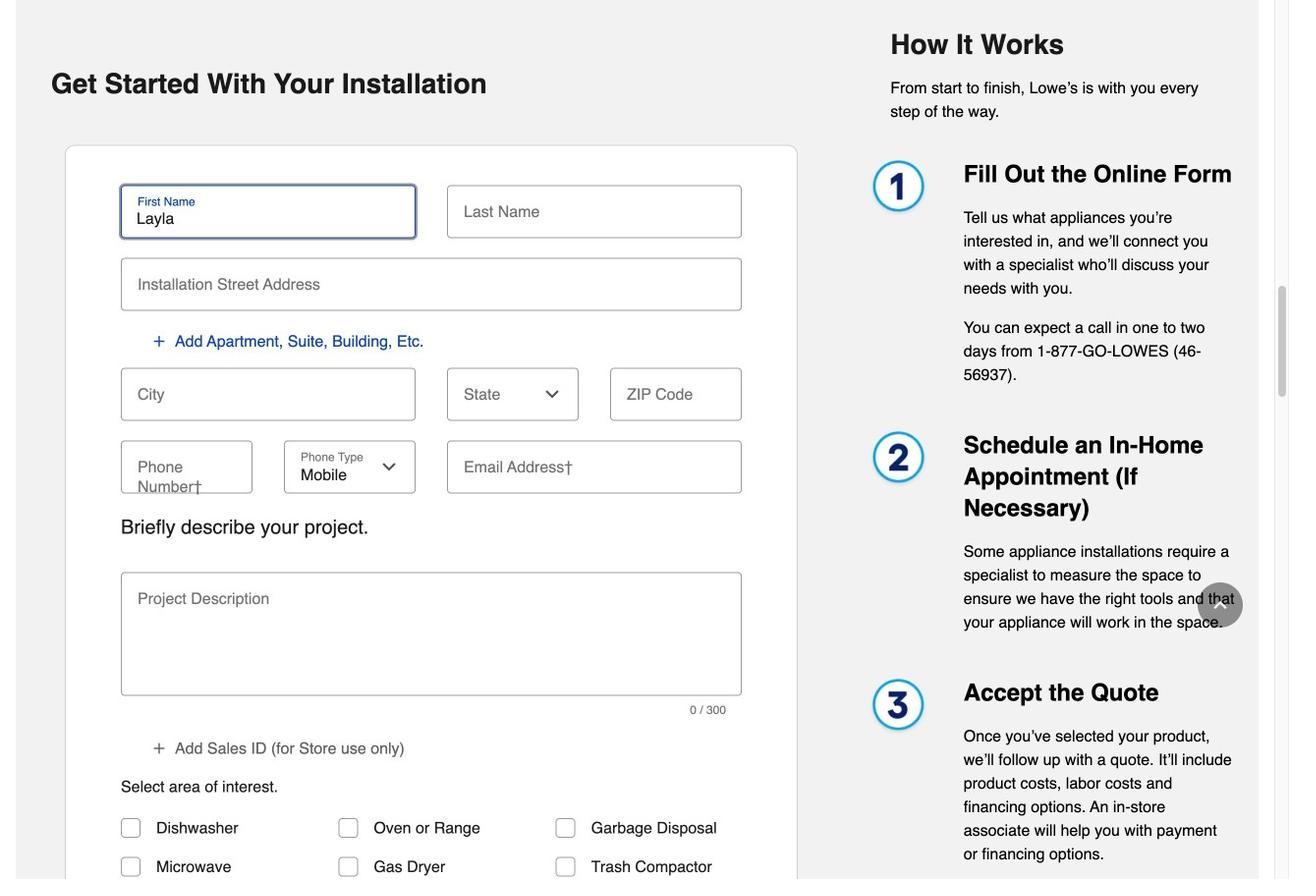 Task type: vqa. For each thing, say whether or not it's contained in the screenshot.
address1 text box
yes



Task type: locate. For each thing, give the bounding box(es) containing it.
plus image
[[151, 333, 167, 349]]

address1 text field
[[129, 258, 734, 301]]

phoneNumber text field
[[129, 441, 245, 484]]

scroll to top element
[[1198, 583, 1243, 628]]

plus image
[[151, 741, 167, 756]]

an icon of a number three. image
[[863, 677, 932, 739]]

projectDescription text field
[[129, 600, 734, 686]]

LastName text field
[[455, 185, 734, 228]]



Task type: describe. For each thing, give the bounding box(es) containing it.
emailAddress text field
[[455, 441, 734, 484]]

zipcode text field
[[618, 368, 734, 411]]

an icon of a number two. image
[[863, 430, 932, 491]]

city text field
[[129, 368, 408, 411]]

chevron up image
[[1211, 596, 1230, 615]]

FirstName text field
[[129, 209, 408, 228]]

an icon of a number one. image
[[863, 159, 932, 220]]



